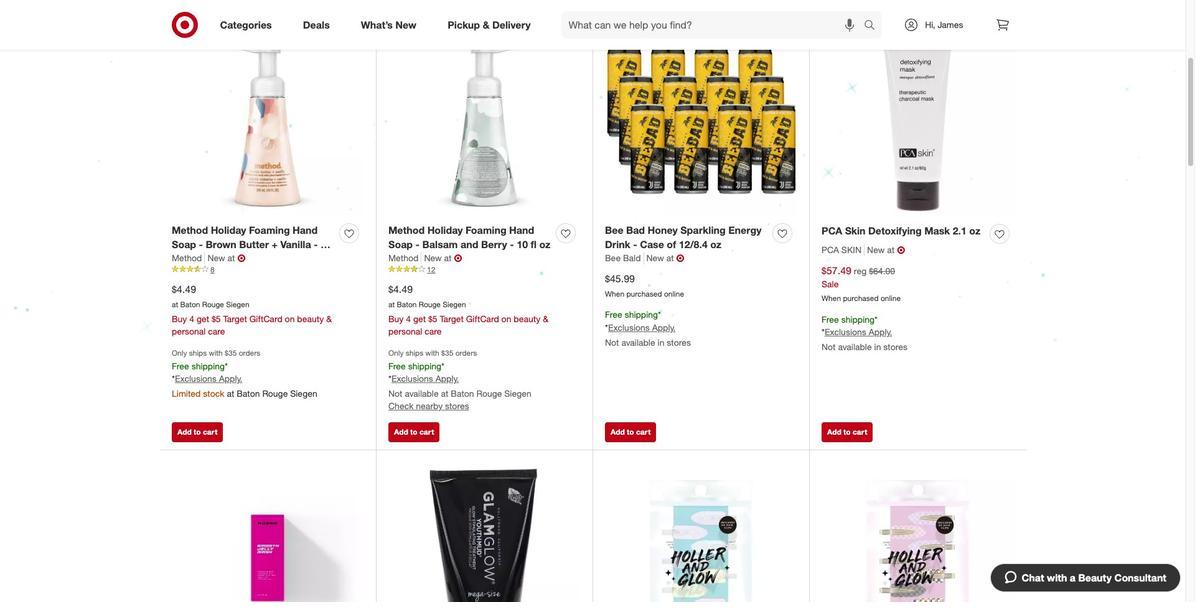 Task type: describe. For each thing, give the bounding box(es) containing it.
$4.49 for method holiday foaming hand soap - brown butter + vanilla - 10 fl oz
[[172, 283, 196, 296]]

add to cart for balsam
[[394, 428, 434, 437]]

4 add to cart button from the left
[[822, 423, 873, 443]]

bad
[[626, 224, 645, 237]]

new up 12
[[424, 253, 442, 263]]

sale
[[822, 279, 839, 289]]

12
[[427, 265, 435, 274]]

bee bald link
[[605, 252, 644, 264]]

$57.49 reg $64.00 sale when purchased online
[[822, 265, 901, 303]]

care for balsam
[[425, 326, 442, 337]]

categories link
[[209, 11, 287, 39]]

fl inside method holiday foaming hand soap - balsam and berry - 10 fl oz
[[531, 238, 537, 251]]

orders for butter
[[239, 349, 260, 358]]

bald
[[623, 253, 641, 263]]

available inside only ships with $35 orders free shipping * * exclusions apply. not available at baton rouge siegen check nearby stores
[[405, 389, 439, 399]]

in for honey
[[658, 337, 664, 348]]

balsam
[[422, 238, 458, 251]]

search button
[[859, 11, 888, 41]]

$45.99
[[605, 272, 635, 285]]

chat
[[1022, 572, 1044, 584]]

beauty for method holiday foaming hand soap - balsam and berry - 10 fl oz
[[514, 314, 541, 325]]

ships for method holiday foaming hand soap - balsam and berry - 10 fl oz
[[406, 349, 423, 358]]

add to cart button for -
[[605, 423, 656, 443]]

What can we help you find? suggestions appear below search field
[[561, 11, 867, 39]]

12/8.4
[[679, 238, 708, 251]]

¬ down and at the left of page
[[454, 252, 462, 264]]

nearby
[[416, 401, 443, 412]]

only for method holiday foaming hand soap - balsam and berry - 10 fl oz
[[388, 349, 404, 358]]

when inside $45.99 when purchased online
[[605, 289, 624, 298]]

care for brown
[[208, 326, 225, 337]]

not for pca skin detoxifying mask 2.1 oz
[[822, 342, 836, 353]]

buy for method holiday foaming hand soap - brown butter + vanilla - 10 fl oz
[[172, 314, 187, 325]]

at inside only ships with $35 orders free shipping * * exclusions apply. limited stock at  baton rouge siegen
[[227, 389, 234, 399]]

$57.49
[[822, 265, 851, 277]]

online inside $45.99 when purchased online
[[664, 289, 684, 298]]

limited
[[172, 389, 201, 399]]

oz inside method holiday foaming hand soap - brown butter + vanilla - 10 fl oz
[[180, 253, 192, 265]]

method link for method holiday foaming hand soap - brown butter + vanilla - 10 fl oz
[[172, 252, 205, 264]]

method holiday foaming hand soap - balsam and berry - 10 fl oz link
[[388, 223, 551, 252]]

$5 for balsam
[[428, 314, 437, 325]]

in for detoxifying
[[874, 342, 881, 353]]

pca skin new at ¬
[[822, 244, 905, 256]]

method holiday foaming hand soap - brown butter + vanilla - 10 fl oz
[[172, 224, 332, 265]]

stores for honey
[[667, 337, 691, 348]]

4 add from the left
[[827, 428, 841, 437]]

$45.99 when purchased online
[[605, 272, 684, 298]]

8 link
[[172, 264, 364, 275]]

soap for method holiday foaming hand soap - balsam and berry - 10 fl oz
[[388, 238, 413, 251]]

butter
[[239, 238, 269, 251]]

$35 for brown
[[225, 349, 237, 358]]

of
[[667, 238, 676, 251]]

siegen inside only ships with $35 orders free shipping * * exclusions apply. limited stock at  baton rouge siegen
[[290, 389, 317, 399]]

only for method holiday foaming hand soap - brown butter + vanilla - 10 fl oz
[[172, 349, 187, 358]]

2.1
[[953, 225, 967, 237]]

3 - from the left
[[416, 238, 420, 251]]

2 - from the left
[[314, 238, 318, 251]]

with for balsam
[[425, 349, 439, 358]]

target for balsam
[[440, 314, 464, 325]]

$4.49 at baton rouge siegen buy 4 get $5 target giftcard on beauty & personal care for and
[[388, 283, 548, 337]]

12 link
[[388, 264, 580, 275]]

purchased inside $45.99 when purchased online
[[627, 289, 662, 298]]

hi, james
[[925, 19, 963, 30]]

on for -
[[501, 314, 511, 325]]

categories
[[220, 18, 272, 31]]

at inside pca skin new at ¬
[[887, 245, 895, 255]]

& for method holiday foaming hand soap - brown butter + vanilla - 10 fl oz
[[326, 314, 332, 325]]

beauty
[[1078, 572, 1112, 584]]

honey
[[648, 224, 678, 237]]

method inside method holiday foaming hand soap - balsam and berry - 10 fl oz
[[388, 224, 425, 237]]

bee bad honey sparkling energy drink - case of 12/8.4 oz link
[[605, 223, 768, 252]]

- inside bee bad honey sparkling energy drink - case of 12/8.4 oz
[[633, 238, 637, 251]]

with for brown
[[209, 349, 223, 358]]

exclusions apply. button down $45.99 when purchased online
[[608, 322, 676, 334]]

drink
[[605, 238, 630, 251]]

vanilla
[[280, 238, 311, 251]]

check nearby stores button
[[388, 401, 469, 413]]

fl inside method holiday foaming hand soap - brown butter + vanilla - 10 fl oz
[[172, 253, 178, 265]]

pca skin link
[[822, 244, 865, 256]]

foaming for +
[[249, 224, 290, 237]]

skin
[[841, 245, 862, 255]]

oz inside method holiday foaming hand soap - balsam and berry - 10 fl oz
[[539, 238, 550, 251]]

$4.49 at baton rouge siegen buy 4 get $5 target giftcard on beauty & personal care for butter
[[172, 283, 332, 337]]

buy for method holiday foaming hand soap - balsam and berry - 10 fl oz
[[388, 314, 404, 325]]

method holiday foaming hand soap - balsam and berry - 10 fl oz
[[388, 224, 550, 251]]

james
[[938, 19, 963, 30]]

to for brown
[[194, 428, 201, 437]]

add for balsam
[[394, 428, 408, 437]]

shipping down $45.99 when purchased online
[[625, 310, 658, 320]]

oz right 2.1
[[969, 225, 981, 237]]

only ships with $35 orders free shipping * * exclusions apply. not available at baton rouge siegen check nearby stores
[[388, 349, 532, 412]]

at inside only ships with $35 orders free shipping * * exclusions apply. not available at baton rouge siegen check nearby stores
[[441, 389, 448, 399]]

delivery
[[492, 18, 531, 31]]

baton inside only ships with $35 orders free shipping * * exclusions apply. not available at baton rouge siegen check nearby stores
[[451, 389, 474, 399]]

not for bee bad honey sparkling energy drink - case of 12/8.4 oz
[[605, 337, 619, 348]]

apply. down $57.49 reg $64.00 sale when purchased online
[[869, 327, 892, 338]]

exclusions inside only ships with $35 orders free shipping * * exclusions apply. limited stock at  baton rouge siegen
[[175, 374, 217, 384]]

pickup & delivery link
[[437, 11, 546, 39]]

add to cart for -
[[611, 428, 651, 437]]

case
[[640, 238, 664, 251]]

exclusions apply. button up nearby
[[391, 373, 459, 386]]

free down the $45.99
[[605, 310, 622, 320]]

1 - from the left
[[199, 238, 203, 251]]

exclusions apply. button down $57.49 reg $64.00 sale when purchased online
[[825, 326, 892, 339]]

hand for vanilla
[[293, 224, 318, 237]]

add to cart button for brown
[[172, 423, 223, 443]]

what's new link
[[350, 11, 432, 39]]

purchased inside $57.49 reg $64.00 sale when purchased online
[[843, 294, 879, 303]]

oz inside bee bad honey sparkling energy drink - case of 12/8.4 oz
[[710, 238, 722, 251]]

energy
[[728, 224, 762, 237]]

brown
[[206, 238, 236, 251]]

bee for bee bald new at ¬
[[605, 253, 621, 263]]

free inside only ships with $35 orders free shipping * * exclusions apply. limited stock at  baton rouge siegen
[[172, 361, 189, 371]]

method holiday foaming hand soap - brown butter + vanilla - 10 fl oz link
[[172, 223, 334, 265]]

4 add to cart from the left
[[827, 428, 867, 437]]

orders for and
[[455, 349, 477, 358]]

pca skin detoxifying mask 2.1 oz
[[822, 225, 981, 237]]

berry
[[481, 238, 507, 251]]



Task type: vqa. For each thing, say whether or not it's contained in the screenshot.
SHIPS for Method Holiday Foaming Hand Soap - Brown Butter + Vanilla - 10 fl oz
yes



Task type: locate. For each thing, give the bounding box(es) containing it.
2 orders from the left
[[455, 349, 477, 358]]

1 $4.49 from the left
[[172, 283, 196, 296]]

¬
[[897, 244, 905, 256], [237, 252, 246, 264], [454, 252, 462, 264], [676, 252, 684, 264]]

bee for bee bad honey sparkling energy drink - case of 12/8.4 oz
[[605, 224, 623, 237]]

cart for brown
[[203, 428, 217, 437]]

1 add to cart from the left
[[177, 428, 217, 437]]

1 horizontal spatial hand
[[509, 224, 534, 237]]

10 inside method holiday foaming hand soap - brown butter + vanilla - 10 fl oz
[[321, 238, 332, 251]]

method new at ¬ for balsam
[[388, 252, 462, 264]]

on
[[285, 314, 295, 325], [501, 314, 511, 325]]

care up only ships with $35 orders free shipping * * exclusions apply. limited stock at  baton rouge siegen
[[208, 326, 225, 337]]

purchased
[[627, 289, 662, 298], [843, 294, 879, 303]]

foaming inside method holiday foaming hand soap - balsam and berry - 10 fl oz
[[466, 224, 506, 237]]

oz down sparkling
[[710, 238, 722, 251]]

1 giftcard from the left
[[249, 314, 282, 325]]

4 for method holiday foaming hand soap - brown butter + vanilla - 10 fl oz
[[189, 314, 194, 325]]

2 add from the left
[[394, 428, 408, 437]]

pickup & delivery
[[448, 18, 531, 31]]

personal
[[172, 326, 206, 337], [388, 326, 422, 337]]

and
[[461, 238, 478, 251]]

1 horizontal spatial free shipping * * exclusions apply. not available in stores
[[822, 314, 908, 353]]

a
[[1070, 572, 1076, 584]]

siegen
[[226, 300, 249, 309], [443, 300, 466, 309], [290, 389, 317, 399], [504, 389, 532, 399]]

1 horizontal spatial on
[[501, 314, 511, 325]]

personal for method holiday foaming hand soap - balsam and berry - 10 fl oz
[[388, 326, 422, 337]]

when
[[605, 289, 624, 298], [822, 294, 841, 303]]

exclusions down $45.99 when purchased online
[[608, 323, 650, 333]]

4 - from the left
[[510, 238, 514, 251]]

target up only ships with $35 orders free shipping * * exclusions apply. limited stock at  baton rouge siegen
[[223, 314, 247, 325]]

on for vanilla
[[285, 314, 295, 325]]

0 horizontal spatial hand
[[293, 224, 318, 237]]

rouge inside only ships with $35 orders free shipping * * exclusions apply. limited stock at  baton rouge siegen
[[262, 389, 288, 399]]

1 horizontal spatial $4.49 at baton rouge siegen buy 4 get $5 target giftcard on beauty & personal care
[[388, 283, 548, 337]]

baton
[[180, 300, 200, 309], [397, 300, 417, 309], [237, 389, 260, 399], [451, 389, 474, 399]]

stores for detoxifying
[[883, 342, 908, 353]]

not inside only ships with $35 orders free shipping * * exclusions apply. not available at baton rouge siegen check nearby stores
[[388, 389, 402, 399]]

2 horizontal spatial &
[[543, 314, 548, 325]]

available for bee bad honey sparkling energy drink - case of 12/8.4 oz
[[621, 337, 655, 348]]

apply.
[[652, 323, 676, 333], [869, 327, 892, 338], [219, 374, 242, 384], [436, 374, 459, 384]]

available for pca skin detoxifying mask 2.1 oz
[[838, 342, 872, 353]]

0 horizontal spatial in
[[658, 337, 664, 348]]

1 horizontal spatial foaming
[[466, 224, 506, 237]]

cart for balsam
[[420, 428, 434, 437]]

pca for pca skin detoxifying mask 2.1 oz
[[822, 225, 842, 237]]

0 horizontal spatial giftcard
[[249, 314, 282, 325]]

0 horizontal spatial not
[[388, 389, 402, 399]]

1 horizontal spatial holiday
[[427, 224, 463, 237]]

4 to from the left
[[844, 428, 851, 437]]

fl right berry
[[531, 238, 537, 251]]

2 method link from the left
[[388, 252, 422, 264]]

1 horizontal spatial not
[[605, 337, 619, 348]]

oz left the 8
[[180, 253, 192, 265]]

- left balsam
[[416, 238, 420, 251]]

only
[[172, 349, 187, 358], [388, 349, 404, 358]]

3 add from the left
[[611, 428, 625, 437]]

only up limited
[[172, 349, 187, 358]]

1 horizontal spatial fl
[[531, 238, 537, 251]]

what's
[[361, 18, 393, 31]]

2 foaming from the left
[[466, 224, 506, 237]]

1 horizontal spatial get
[[413, 314, 426, 325]]

1 vertical spatial bee
[[605, 253, 621, 263]]

$5 down the 8
[[212, 314, 221, 325]]

1 vertical spatial fl
[[172, 253, 178, 265]]

1 horizontal spatial soap
[[388, 238, 413, 251]]

0 horizontal spatial free shipping * * exclusions apply. not available in stores
[[605, 310, 691, 348]]

free shipping * * exclusions apply. not available in stores for bad
[[605, 310, 691, 348]]

not
[[605, 337, 619, 348], [822, 342, 836, 353], [388, 389, 402, 399]]

method inside method holiday foaming hand soap - brown butter + vanilla - 10 fl oz
[[172, 224, 208, 237]]

method new at ¬ up 12
[[388, 252, 462, 264]]

pca
[[822, 225, 842, 237], [822, 245, 839, 255]]

hi,
[[925, 19, 935, 30]]

$35 for balsam
[[441, 349, 453, 358]]

1 ships from the left
[[189, 349, 207, 358]]

with left a
[[1047, 572, 1067, 584]]

get
[[197, 314, 209, 325], [413, 314, 426, 325]]

purchased down the $45.99
[[627, 289, 662, 298]]

mask
[[925, 225, 950, 237]]

$4.49 for method holiday foaming hand soap - balsam and berry - 10 fl oz
[[388, 283, 413, 296]]

search
[[859, 20, 888, 32]]

1 horizontal spatial ships
[[406, 349, 423, 358]]

cart
[[203, 428, 217, 437], [420, 428, 434, 437], [636, 428, 651, 437], [853, 428, 867, 437]]

with up nearby
[[425, 349, 439, 358]]

when inside $57.49 reg $64.00 sale when purchased online
[[822, 294, 841, 303]]

bee inside bee bad honey sparkling energy drink - case of 12/8.4 oz
[[605, 224, 623, 237]]

1 cart from the left
[[203, 428, 217, 437]]

to for -
[[627, 428, 634, 437]]

$4.49 at baton rouge siegen buy 4 get $5 target giftcard on beauty & personal care down 12 link
[[388, 283, 548, 337]]

& for method holiday foaming hand soap - balsam and berry - 10 fl oz
[[543, 314, 548, 325]]

1 $35 from the left
[[225, 349, 237, 358]]

apply. up stock
[[219, 374, 242, 384]]

hand up vanilla
[[293, 224, 318, 237]]

0 horizontal spatial $35
[[225, 349, 237, 358]]

pca skin detoxifying mask 2.1 oz link
[[822, 224, 981, 238]]

pca skin detoxifying mask 2.1 oz image
[[822, 25, 1014, 217], [822, 25, 1014, 217]]

1 method new at ¬ from the left
[[172, 252, 246, 264]]

2 cart from the left
[[420, 428, 434, 437]]

free shipping * * exclusions apply. not available in stores down $57.49 reg $64.00 sale when purchased online
[[822, 314, 908, 353]]

1 horizontal spatial in
[[874, 342, 881, 353]]

online
[[664, 289, 684, 298], [881, 294, 901, 303]]

2 holiday from the left
[[427, 224, 463, 237]]

0 horizontal spatial available
[[405, 389, 439, 399]]

online down $64.00
[[881, 294, 901, 303]]

+
[[272, 238, 278, 251]]

add to cart for brown
[[177, 428, 217, 437]]

1 only from the left
[[172, 349, 187, 358]]

& inside pickup & delivery link
[[483, 18, 490, 31]]

holiday inside method holiday foaming hand soap - balsam and berry - 10 fl oz
[[427, 224, 463, 237]]

when down "sale"
[[822, 294, 841, 303]]

0 horizontal spatial &
[[326, 314, 332, 325]]

2 $35 from the left
[[441, 349, 453, 358]]

2 beauty from the left
[[514, 314, 541, 325]]

$35
[[225, 349, 237, 358], [441, 349, 453, 358]]

2 pca from the top
[[822, 245, 839, 255]]

- left brown
[[199, 238, 203, 251]]

when down the $45.99
[[605, 289, 624, 298]]

soap for method holiday foaming hand soap - brown butter + vanilla - 10 fl oz
[[172, 238, 196, 251]]

0 vertical spatial pca
[[822, 225, 842, 237]]

0 horizontal spatial 10
[[321, 238, 332, 251]]

1 4 from the left
[[189, 314, 194, 325]]

&
[[483, 18, 490, 31], [326, 314, 332, 325], [543, 314, 548, 325]]

apply. inside only ships with $35 orders free shipping * * exclusions apply. not available at baton rouge siegen check nearby stores
[[436, 374, 459, 384]]

fl left the 8
[[172, 253, 178, 265]]

2 method new at ¬ from the left
[[388, 252, 462, 264]]

holler and glow creaseless hair clips - mixed pastel - 8ct image
[[605, 463, 797, 603], [605, 463, 797, 603]]

pca left "skin"
[[822, 245, 839, 255]]

2 add to cart button from the left
[[388, 423, 440, 443]]

add to cart button for balsam
[[388, 423, 440, 443]]

1 $5 from the left
[[212, 314, 221, 325]]

sparkling
[[680, 224, 726, 237]]

ships
[[189, 349, 207, 358], [406, 349, 423, 358]]

pca inside pca skin new at ¬
[[822, 245, 839, 255]]

target down 12 link
[[440, 314, 464, 325]]

free up check
[[388, 361, 406, 371]]

method holiday foaming hand soap - balsam and berry - 10 fl oz image
[[388, 25, 580, 216], [388, 25, 580, 216]]

1 horizontal spatial when
[[822, 294, 841, 303]]

1 horizontal spatial method link
[[388, 252, 422, 264]]

only ships with $35 orders free shipping * * exclusions apply. limited stock at  baton rouge siegen
[[172, 349, 317, 399]]

glamglow youthmud glow stimulating treatment 3.5 oz image
[[388, 463, 580, 603], [388, 463, 580, 603]]

1 horizontal spatial stores
[[667, 337, 691, 348]]

1 on from the left
[[285, 314, 295, 325]]

¬ down pca skin detoxifying mask 2.1 oz link
[[897, 244, 905, 256]]

get for balsam
[[413, 314, 426, 325]]

1 horizontal spatial purchased
[[843, 294, 879, 303]]

1 horizontal spatial method new at ¬
[[388, 252, 462, 264]]

to for balsam
[[410, 428, 417, 437]]

holiday
[[211, 224, 246, 237], [427, 224, 463, 237]]

apply. down $45.99 when purchased online
[[652, 323, 676, 333]]

$5 for brown
[[212, 314, 221, 325]]

soap left balsam
[[388, 238, 413, 251]]

0 horizontal spatial personal
[[172, 326, 206, 337]]

foaming up berry
[[466, 224, 506, 237]]

1 pca from the top
[[822, 225, 842, 237]]

8
[[210, 265, 215, 274]]

¬ down butter
[[237, 252, 246, 264]]

stores inside only ships with $35 orders free shipping * * exclusions apply. not available at baton rouge siegen check nearby stores
[[445, 401, 469, 412]]

1 horizontal spatial $4.49
[[388, 283, 413, 296]]

2 get from the left
[[413, 314, 426, 325]]

with up stock
[[209, 349, 223, 358]]

0 horizontal spatial $4.49 at baton rouge siegen buy 4 get $5 target giftcard on beauty & personal care
[[172, 283, 332, 337]]

care
[[208, 326, 225, 337], [425, 326, 442, 337]]

2 bee from the top
[[605, 253, 621, 263]]

2 $4.49 at baton rouge siegen buy 4 get $5 target giftcard on beauty & personal care from the left
[[388, 283, 548, 337]]

method new at ¬ for brown
[[172, 252, 246, 264]]

care up only ships with $35 orders free shipping * * exclusions apply. not available at baton rouge siegen check nearby stores
[[425, 326, 442, 337]]

1 soap from the left
[[172, 238, 196, 251]]

method new at ¬ up the 8
[[172, 252, 246, 264]]

with inside only ships with $35 orders free shipping * * exclusions apply. not available at baton rouge siegen check nearby stores
[[425, 349, 439, 358]]

check
[[388, 401, 414, 412]]

with inside chat with a beauty consultant button
[[1047, 572, 1067, 584]]

pca for pca skin new at ¬
[[822, 245, 839, 255]]

2 on from the left
[[501, 314, 511, 325]]

at inside bee bald new at ¬
[[666, 253, 674, 263]]

skin
[[845, 225, 866, 237]]

with inside only ships with $35 orders free shipping * * exclusions apply. limited stock at  baton rouge siegen
[[209, 349, 223, 358]]

2 4 from the left
[[406, 314, 411, 325]]

$5
[[212, 314, 221, 325], [428, 314, 437, 325]]

on down 8 link
[[285, 314, 295, 325]]

1 bee from the top
[[605, 224, 623, 237]]

-
[[199, 238, 203, 251], [314, 238, 318, 251], [416, 238, 420, 251], [510, 238, 514, 251], [633, 238, 637, 251]]

1 orders from the left
[[239, 349, 260, 358]]

cart for -
[[636, 428, 651, 437]]

0 horizontal spatial target
[[223, 314, 247, 325]]

new inside 'link'
[[395, 18, 417, 31]]

2 10 from the left
[[517, 238, 528, 251]]

method holiday foaming hand soap - brown butter + vanilla - 10 fl oz image
[[172, 25, 364, 216], [172, 25, 364, 216]]

shipping
[[625, 310, 658, 320], [841, 314, 875, 325], [191, 361, 225, 371], [408, 361, 441, 371]]

holiday for brown
[[211, 224, 246, 237]]

1 horizontal spatial available
[[621, 337, 655, 348]]

hand inside method holiday foaming hand soap - balsam and berry - 10 fl oz
[[509, 224, 534, 237]]

1 hand from the left
[[293, 224, 318, 237]]

available
[[621, 337, 655, 348], [838, 342, 872, 353], [405, 389, 439, 399]]

$4.49 at baton rouge siegen buy 4 get $5 target giftcard on beauty & personal care down 8 link
[[172, 283, 332, 337]]

2 horizontal spatial not
[[822, 342, 836, 353]]

add to cart button
[[172, 423, 223, 443], [388, 423, 440, 443], [605, 423, 656, 443], [822, 423, 873, 443]]

soap inside method holiday foaming hand soap - brown butter + vanilla - 10 fl oz
[[172, 238, 196, 251]]

- up the bald
[[633, 238, 637, 251]]

0 horizontal spatial with
[[209, 349, 223, 358]]

0 horizontal spatial $5
[[212, 314, 221, 325]]

1 buy from the left
[[172, 314, 187, 325]]

add for -
[[611, 428, 625, 437]]

1 horizontal spatial $5
[[428, 314, 437, 325]]

0 vertical spatial bee
[[605, 224, 623, 237]]

1 to from the left
[[194, 428, 201, 437]]

online inside $57.49 reg $64.00 sale when purchased online
[[881, 294, 901, 303]]

free up limited
[[172, 361, 189, 371]]

$4.49 at baton rouge siegen buy 4 get $5 target giftcard on beauty & personal care
[[172, 283, 332, 337], [388, 283, 548, 337]]

ships up check
[[406, 349, 423, 358]]

2 giftcard from the left
[[466, 314, 499, 325]]

beauty for method holiday foaming hand soap - brown butter + vanilla - 10 fl oz
[[297, 314, 324, 325]]

5 - from the left
[[633, 238, 637, 251]]

0 horizontal spatial buy
[[172, 314, 187, 325]]

0 horizontal spatial 4
[[189, 314, 194, 325]]

stock
[[203, 389, 224, 399]]

0 horizontal spatial online
[[664, 289, 684, 298]]

$35 inside only ships with $35 orders free shipping * * exclusions apply. not available at baton rouge siegen check nearby stores
[[441, 349, 453, 358]]

1 horizontal spatial orders
[[455, 349, 477, 358]]

shipping down $57.49 reg $64.00 sale when purchased online
[[841, 314, 875, 325]]

what's new
[[361, 18, 417, 31]]

deals link
[[292, 11, 345, 39]]

giftcard for and
[[466, 314, 499, 325]]

deals
[[303, 18, 330, 31]]

1 vertical spatial pca
[[822, 245, 839, 255]]

ships inside only ships with $35 orders free shipping * * exclusions apply. not available at baton rouge siegen check nearby stores
[[406, 349, 423, 358]]

giftcard down 8 link
[[249, 314, 282, 325]]

foaming
[[249, 224, 290, 237], [466, 224, 506, 237]]

get for brown
[[197, 314, 209, 325]]

free shipping * * exclusions apply. not available in stores down $45.99 when purchased online
[[605, 310, 691, 348]]

1 get from the left
[[197, 314, 209, 325]]

2 add to cart from the left
[[394, 428, 434, 437]]

pca up pca skin link on the top right of page
[[822, 225, 842, 237]]

hand up 12 link
[[509, 224, 534, 237]]

1 10 from the left
[[321, 238, 332, 251]]

add for brown
[[177, 428, 192, 437]]

in
[[658, 337, 664, 348], [874, 342, 881, 353]]

only inside only ships with $35 orders free shipping * * exclusions apply. limited stock at  baton rouge siegen
[[172, 349, 187, 358]]

new inside bee bald new at ¬
[[646, 253, 664, 263]]

0 horizontal spatial stores
[[445, 401, 469, 412]]

reg
[[854, 266, 867, 276]]

1 horizontal spatial 4
[[406, 314, 411, 325]]

bee
[[605, 224, 623, 237], [605, 253, 621, 263]]

0 horizontal spatial on
[[285, 314, 295, 325]]

1 horizontal spatial &
[[483, 18, 490, 31]]

1 horizontal spatial 10
[[517, 238, 528, 251]]

2 personal from the left
[[388, 326, 422, 337]]

1 horizontal spatial care
[[425, 326, 442, 337]]

1 add from the left
[[177, 428, 192, 437]]

1 method link from the left
[[172, 252, 205, 264]]

holler and glow creaseless hair clips - gold - 8ct image
[[822, 463, 1014, 603], [822, 463, 1014, 603]]

4 for method holiday foaming hand soap - balsam and berry - 10 fl oz
[[406, 314, 411, 325]]

0 horizontal spatial ships
[[189, 349, 207, 358]]

stores
[[667, 337, 691, 348], [883, 342, 908, 353], [445, 401, 469, 412]]

0 vertical spatial fl
[[531, 238, 537, 251]]

giftcard for butter
[[249, 314, 282, 325]]

1 personal from the left
[[172, 326, 206, 337]]

add to cart
[[177, 428, 217, 437], [394, 428, 434, 437], [611, 428, 651, 437], [827, 428, 867, 437]]

2 horizontal spatial stores
[[883, 342, 908, 353]]

bee bad honey sparkling energy drink - case of 12/8.4 oz image
[[605, 25, 797, 216], [605, 25, 797, 216]]

at
[[887, 245, 895, 255], [228, 253, 235, 263], [444, 253, 452, 263], [666, 253, 674, 263], [172, 300, 178, 309], [388, 300, 395, 309], [227, 389, 234, 399], [441, 389, 448, 399]]

detoxifying
[[868, 225, 922, 237]]

1 horizontal spatial online
[[881, 294, 901, 303]]

shipping up nearby
[[408, 361, 441, 371]]

siegen inside only ships with $35 orders free shipping * * exclusions apply. not available at baton rouge siegen check nearby stores
[[504, 389, 532, 399]]

holiday up brown
[[211, 224, 246, 237]]

10 inside method holiday foaming hand soap - balsam and berry - 10 fl oz
[[517, 238, 528, 251]]

bee bald new at ¬
[[605, 252, 684, 264]]

$4.49
[[172, 283, 196, 296], [388, 283, 413, 296]]

2 $4.49 from the left
[[388, 283, 413, 296]]

bee bad honey sparkling energy drink - case of 12/8.4 oz
[[605, 224, 762, 251]]

0 horizontal spatial method link
[[172, 252, 205, 264]]

1 horizontal spatial personal
[[388, 326, 422, 337]]

2 target from the left
[[440, 314, 464, 325]]

method link for method holiday foaming hand soap - balsam and berry - 10 fl oz
[[388, 252, 422, 264]]

2 hand from the left
[[509, 224, 534, 237]]

bee up the drink
[[605, 224, 623, 237]]

chat with a beauty consultant
[[1022, 572, 1167, 584]]

2 $5 from the left
[[428, 314, 437, 325]]

only inside only ships with $35 orders free shipping * * exclusions apply. not available at baton rouge siegen check nearby stores
[[388, 349, 404, 358]]

orders
[[239, 349, 260, 358], [455, 349, 477, 358]]

1 $4.49 at baton rouge siegen buy 4 get $5 target giftcard on beauty & personal care from the left
[[172, 283, 332, 337]]

1 holiday from the left
[[211, 224, 246, 237]]

buy
[[172, 314, 187, 325], [388, 314, 404, 325]]

3 cart from the left
[[636, 428, 651, 437]]

2 horizontal spatial available
[[838, 342, 872, 353]]

foaming up +
[[249, 224, 290, 237]]

ships up limited
[[189, 349, 207, 358]]

new up the 8
[[208, 253, 225, 263]]

2 ships from the left
[[406, 349, 423, 358]]

personal for method holiday foaming hand soap - brown butter + vanilla - 10 fl oz
[[172, 326, 206, 337]]

0 horizontal spatial $4.49
[[172, 283, 196, 296]]

0 horizontal spatial get
[[197, 314, 209, 325]]

free
[[605, 310, 622, 320], [822, 314, 839, 325], [172, 361, 189, 371], [388, 361, 406, 371]]

0 horizontal spatial holiday
[[211, 224, 246, 237]]

exclusions up limited
[[175, 374, 217, 384]]

2 to from the left
[[410, 428, 417, 437]]

target for brown
[[223, 314, 247, 325]]

apply. inside only ships with $35 orders free shipping * * exclusions apply. limited stock at  baton rouge siegen
[[219, 374, 242, 384]]

fl
[[531, 238, 537, 251], [172, 253, 178, 265]]

0 horizontal spatial only
[[172, 349, 187, 358]]

- right berry
[[510, 238, 514, 251]]

1 horizontal spatial buy
[[388, 314, 404, 325]]

10 right berry
[[517, 238, 528, 251]]

1 horizontal spatial target
[[440, 314, 464, 325]]

4 cart from the left
[[853, 428, 867, 437]]

holiday for balsam
[[427, 224, 463, 237]]

0 horizontal spatial foaming
[[249, 224, 290, 237]]

ships for method holiday foaming hand soap - brown butter + vanilla - 10 fl oz
[[189, 349, 207, 358]]

shipping inside only ships with $35 orders free shipping * * exclusions apply. not available at baton rouge siegen check nearby stores
[[408, 361, 441, 371]]

apply. up nearby
[[436, 374, 459, 384]]

$64.00
[[869, 266, 895, 276]]

10 right vanilla
[[321, 238, 332, 251]]

free down "sale"
[[822, 314, 839, 325]]

orders inside only ships with $35 orders free shipping * * exclusions apply. not available at baton rouge siegen check nearby stores
[[455, 349, 477, 358]]

online down bee bald new at ¬
[[664, 289, 684, 298]]

2 soap from the left
[[388, 238, 413, 251]]

1 care from the left
[[208, 326, 225, 337]]

2 buy from the left
[[388, 314, 404, 325]]

holiday inside method holiday foaming hand soap - brown butter + vanilla - 10 fl oz
[[211, 224, 246, 237]]

0 horizontal spatial method new at ¬
[[172, 252, 246, 264]]

rouge inside only ships with $35 orders free shipping * * exclusions apply. not available at baton rouge siegen check nearby stores
[[477, 389, 502, 399]]

holiday up balsam
[[427, 224, 463, 237]]

hand inside method holiday foaming hand soap - brown butter + vanilla - 10 fl oz
[[293, 224, 318, 237]]

1 horizontal spatial $35
[[441, 349, 453, 358]]

giftcard
[[249, 314, 282, 325], [466, 314, 499, 325]]

1 add to cart button from the left
[[172, 423, 223, 443]]

3 add to cart from the left
[[611, 428, 651, 437]]

new inside pca skin new at ¬
[[867, 245, 885, 255]]

consultant
[[1115, 572, 1167, 584]]

1 horizontal spatial beauty
[[514, 314, 541, 325]]

exclusions apply. button up stock
[[175, 373, 242, 386]]

new down case
[[646, 253, 664, 263]]

baton inside only ships with $35 orders free shipping * * exclusions apply. limited stock at  baton rouge siegen
[[237, 389, 260, 399]]

oz right berry
[[539, 238, 550, 251]]

free shipping * * exclusions apply. not available in stores for skin
[[822, 314, 908, 353]]

$35 inside only ships with $35 orders free shipping * * exclusions apply. limited stock at  baton rouge siegen
[[225, 349, 237, 358]]

purchased down reg at the right top of page
[[843, 294, 879, 303]]

1 beauty from the left
[[297, 314, 324, 325]]

foaming inside method holiday foaming hand soap - brown butter + vanilla - 10 fl oz
[[249, 224, 290, 237]]

only up check
[[388, 349, 404, 358]]

2 care from the left
[[425, 326, 442, 337]]

exclusions up check
[[391, 374, 433, 384]]

$5 down 12
[[428, 314, 437, 325]]

0 horizontal spatial orders
[[239, 349, 260, 358]]

0 horizontal spatial purchased
[[627, 289, 662, 298]]

hand for -
[[509, 224, 534, 237]]

ships inside only ships with $35 orders free shipping * * exclusions apply. limited stock at  baton rouge siegen
[[189, 349, 207, 358]]

bee inside bee bald new at ¬
[[605, 253, 621, 263]]

shipping up stock
[[191, 361, 225, 371]]

exclusions inside only ships with $35 orders free shipping * * exclusions apply. not available at baton rouge siegen check nearby stores
[[391, 374, 433, 384]]

1 horizontal spatial only
[[388, 349, 404, 358]]

¬ down 12/8.4
[[676, 252, 684, 264]]

1 horizontal spatial with
[[425, 349, 439, 358]]

0 horizontal spatial care
[[208, 326, 225, 337]]

new right what's at the left top of the page
[[395, 18, 417, 31]]

0 horizontal spatial beauty
[[297, 314, 324, 325]]

to
[[194, 428, 201, 437], [410, 428, 417, 437], [627, 428, 634, 437], [844, 428, 851, 437]]

foaming for berry
[[466, 224, 506, 237]]

soap inside method holiday foaming hand soap - balsam and berry - 10 fl oz
[[388, 238, 413, 251]]

rosen skincare smooth jelly mask face mask - 2.2 fl oz image
[[172, 463, 364, 603], [172, 463, 364, 603]]

1 horizontal spatial giftcard
[[466, 314, 499, 325]]

bee down the drink
[[605, 253, 621, 263]]

giftcard down 12 link
[[466, 314, 499, 325]]

exclusions down "sale"
[[825, 327, 866, 338]]

orders inside only ships with $35 orders free shipping * * exclusions apply. limited stock at  baton rouge siegen
[[239, 349, 260, 358]]

1 target from the left
[[223, 314, 247, 325]]

2 horizontal spatial with
[[1047, 572, 1067, 584]]

- right vanilla
[[314, 238, 318, 251]]

pickup
[[448, 18, 480, 31]]

3 to from the left
[[627, 428, 634, 437]]

0 horizontal spatial fl
[[172, 253, 178, 265]]

soap left brown
[[172, 238, 196, 251]]

on down 12 link
[[501, 314, 511, 325]]

shipping inside only ships with $35 orders free shipping * * exclusions apply. limited stock at  baton rouge siegen
[[191, 361, 225, 371]]

chat with a beauty consultant button
[[990, 564, 1181, 593]]

free inside only ships with $35 orders free shipping * * exclusions apply. not available at baton rouge siegen check nearby stores
[[388, 361, 406, 371]]

1 foaming from the left
[[249, 224, 290, 237]]

new up $64.00
[[867, 245, 885, 255]]

add
[[177, 428, 192, 437], [394, 428, 408, 437], [611, 428, 625, 437], [827, 428, 841, 437]]

0 horizontal spatial soap
[[172, 238, 196, 251]]

0 horizontal spatial when
[[605, 289, 624, 298]]

3 add to cart button from the left
[[605, 423, 656, 443]]

2 only from the left
[[388, 349, 404, 358]]



